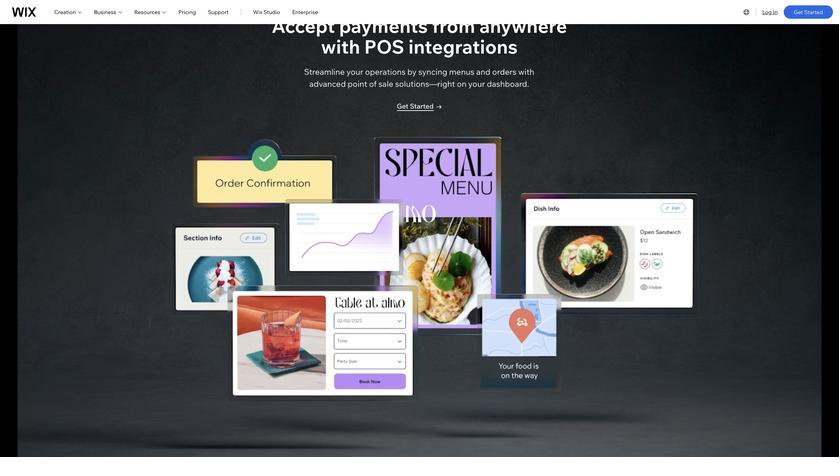 Task type: describe. For each thing, give the bounding box(es) containing it.
resources
[[134, 9, 160, 15]]

0 vertical spatial get started
[[794, 9, 824, 15]]

0 horizontal spatial started
[[410, 102, 434, 110]]

language selector, english selected image
[[743, 8, 751, 16]]

studio
[[264, 9, 280, 15]]

log in link
[[763, 8, 778, 16]]

on
[[457, 79, 467, 89]]

payments
[[339, 14, 428, 38]]

anywhere
[[480, 14, 567, 38]]

sale
[[379, 79, 394, 89]]

0 horizontal spatial get started link
[[397, 101, 442, 113]]

of
[[369, 79, 377, 89]]

log in
[[763, 9, 778, 15]]

creation button
[[54, 8, 82, 16]]

with inside streamline your operations by syncing menus and orders with advanced point of sale solutions—right on your dashboard.
[[519, 67, 535, 77]]

0 vertical spatial your
[[347, 67, 364, 77]]

orders
[[493, 67, 517, 77]]

solutions—right
[[395, 79, 455, 89]]

wix studio
[[253, 9, 280, 15]]

by
[[408, 67, 417, 77]]

creation
[[54, 9, 76, 15]]

accept
[[272, 14, 335, 38]]

wix
[[253, 9, 263, 15]]

operations
[[365, 67, 406, 77]]

log
[[763, 9, 772, 15]]

menus
[[449, 67, 475, 77]]

enterprise link
[[292, 8, 318, 16]]

support link
[[208, 8, 229, 16]]

wix studio link
[[253, 8, 280, 16]]

1 horizontal spatial started
[[805, 9, 824, 15]]

pos
[[365, 35, 405, 58]]

support
[[208, 9, 229, 15]]

1 vertical spatial get
[[397, 102, 409, 110]]



Task type: locate. For each thing, give the bounding box(es) containing it.
pricing link
[[178, 8, 196, 16]]

0 horizontal spatial get started
[[397, 102, 434, 110]]

point
[[348, 79, 368, 89]]

business button
[[94, 8, 122, 16]]

with right orders
[[519, 67, 535, 77]]

1 vertical spatial started
[[410, 102, 434, 110]]

0 vertical spatial get
[[794, 9, 804, 15]]

your down and on the right of page
[[469, 79, 485, 89]]

accept payments from anywhere with pos integrations
[[272, 14, 567, 58]]

streamline your operations by syncing menus and orders with advanced point of sale solutions—right on your dashboard.
[[304, 67, 535, 89]]

get started down solutions—right
[[397, 102, 434, 110]]

with inside the accept payments from anywhere with pos integrations
[[321, 35, 360, 58]]

business
[[94, 9, 116, 15]]

1 horizontal spatial get started
[[794, 9, 824, 15]]

1 vertical spatial with
[[519, 67, 535, 77]]

0 vertical spatial with
[[321, 35, 360, 58]]

streamline
[[304, 67, 345, 77]]

integrations
[[409, 35, 518, 58]]

0 horizontal spatial get
[[397, 102, 409, 110]]

0 vertical spatial get started link
[[784, 5, 834, 19]]

1 vertical spatial get started
[[397, 102, 434, 110]]

1 horizontal spatial your
[[469, 79, 485, 89]]

enterprise
[[292, 9, 318, 15]]

your
[[347, 67, 364, 77], [469, 79, 485, 89]]

1 vertical spatial your
[[469, 79, 485, 89]]

syncing
[[419, 67, 448, 77]]

get started right in
[[794, 9, 824, 15]]

get started
[[794, 9, 824, 15], [397, 102, 434, 110]]

your up point
[[347, 67, 364, 77]]

1 horizontal spatial get
[[794, 9, 804, 15]]

get started link right in
[[784, 5, 834, 19]]

resources button
[[134, 8, 166, 16]]

get started link
[[784, 5, 834, 19], [397, 101, 442, 113]]

with up streamline
[[321, 35, 360, 58]]

dashboard.
[[487, 79, 529, 89]]

1 vertical spatial get started link
[[397, 101, 442, 113]]

with
[[321, 35, 360, 58], [519, 67, 535, 77]]

get down solutions—right
[[397, 102, 409, 110]]

0 vertical spatial started
[[805, 9, 824, 15]]

in
[[774, 9, 778, 15]]

1 horizontal spatial get started link
[[784, 5, 834, 19]]

and
[[477, 67, 491, 77]]

started
[[805, 9, 824, 15], [410, 102, 434, 110]]

get right in
[[794, 9, 804, 15]]

pricing
[[178, 9, 196, 15]]

from
[[432, 14, 475, 38]]

advanced
[[310, 79, 346, 89]]

1 horizontal spatial with
[[519, 67, 535, 77]]

0 horizontal spatial your
[[347, 67, 364, 77]]

0 horizontal spatial with
[[321, 35, 360, 58]]

get
[[794, 9, 804, 15], [397, 102, 409, 110]]

get started link down solutions—right
[[397, 101, 442, 113]]



Task type: vqa. For each thing, say whether or not it's contained in the screenshot.
bottom the Animals
no



